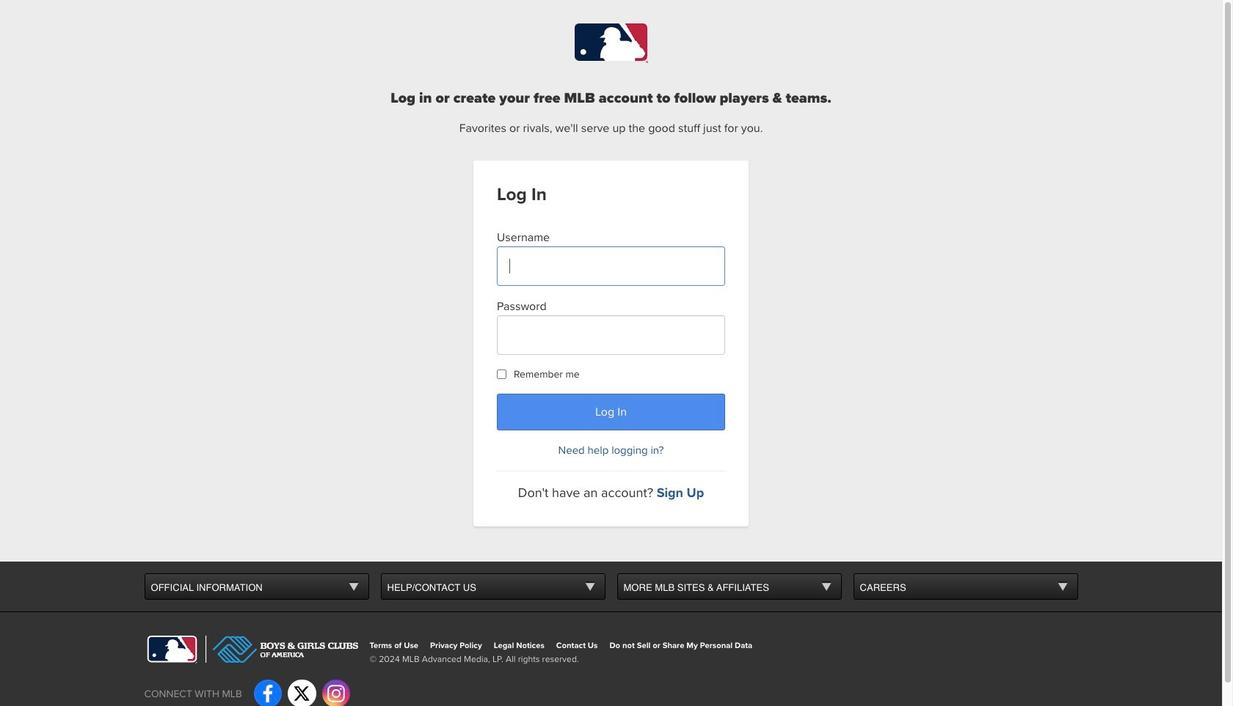 Task type: vqa. For each thing, say whether or not it's contained in the screenshot.
"MLB LOGO"
yes



Task type: describe. For each thing, give the bounding box(es) containing it.
mlb logo image
[[574, 23, 648, 63]]



Task type: locate. For each thing, give the bounding box(es) containing it.
mlb.com image
[[144, 636, 199, 664]]

None text field
[[497, 247, 725, 286]]

None submit
[[497, 394, 725, 431]]

None checkbox
[[497, 370, 507, 380]]

None password field
[[497, 316, 725, 355]]

boys and girls club of america image
[[205, 636, 358, 664]]



